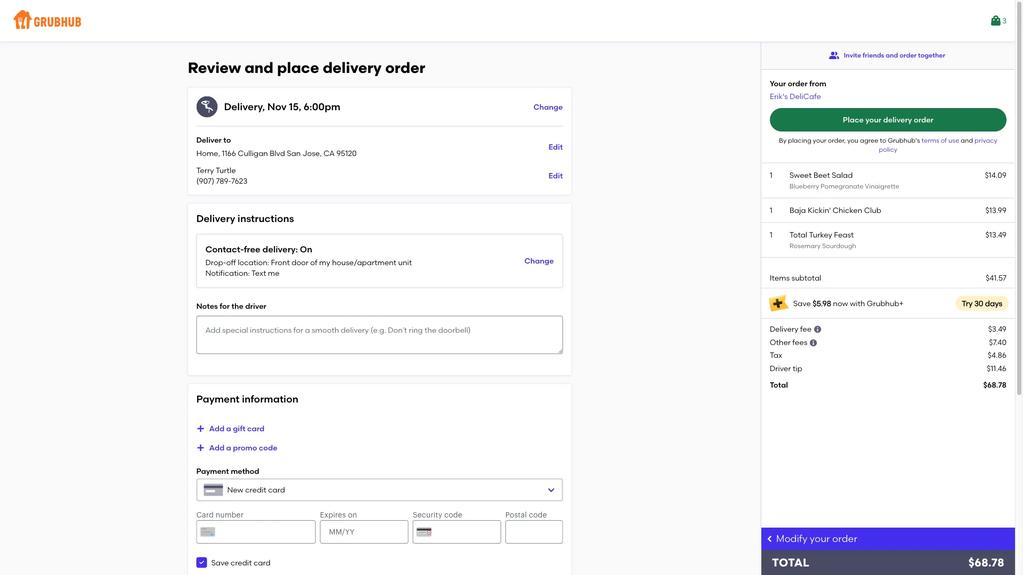 Task type: vqa. For each thing, say whether or not it's contained in the screenshot.
location:
yes



Task type: describe. For each thing, give the bounding box(es) containing it.
change button for nov 15, 6:00pm
[[534, 97, 563, 117]]

:
[[296, 244, 298, 254]]

0 horizontal spatial ,
[[218, 149, 220, 158]]

your order from erik's delicafe
[[770, 79, 827, 101]]

method
[[231, 467, 259, 476]]

san
[[287, 149, 301, 158]]

$7.40
[[990, 338, 1007, 347]]

terms of use link
[[922, 136, 961, 144]]

delivery instructions
[[196, 213, 294, 225]]

delivery for delivery instructions
[[196, 213, 235, 225]]

7623
[[231, 177, 248, 186]]

order inside button
[[914, 115, 934, 124]]

add a gift card
[[209, 425, 265, 434]]

turkey
[[809, 230, 833, 239]]

add for add a promo code
[[209, 444, 225, 453]]

grubhub's
[[888, 136, 921, 144]]

other
[[770, 338, 791, 347]]

culligan
[[238, 149, 268, 158]]

a for promo
[[226, 444, 231, 453]]

delivery up 6:00pm
[[323, 59, 382, 77]]

789-
[[216, 177, 231, 186]]

turtle
[[216, 166, 236, 175]]

a for gift
[[226, 425, 231, 434]]

items subtotal
[[770, 274, 822, 283]]

delivery inside contact-free delivery : on drop-off location: front door of my house/apartment unit notification: text me
[[263, 244, 296, 254]]

privacy
[[975, 136, 998, 144]]

contact-
[[205, 244, 244, 254]]

1 horizontal spatial ,
[[263, 101, 265, 113]]

place your delivery order button
[[770, 108, 1007, 132]]

save for save credit card
[[211, 559, 229, 568]]

svg image inside add a gift card button
[[196, 425, 205, 433]]

of inside contact-free delivery : on drop-off location: front door of my house/apartment unit notification: text me
[[310, 258, 318, 267]]

code
[[259, 444, 278, 453]]

15,
[[289, 101, 301, 113]]

delivery icon image
[[196, 96, 218, 118]]

promo
[[233, 444, 257, 453]]

erik's delicafe link
[[770, 92, 822, 101]]

3
[[1003, 16, 1007, 25]]

terry
[[196, 166, 214, 175]]

terry turtle (907) 789-7623
[[196, 166, 248, 186]]

30
[[975, 299, 984, 308]]

add a promo code button
[[196, 439, 278, 458]]

free
[[244, 244, 261, 254]]

payment for payment
[[196, 467, 229, 476]]

club
[[865, 206, 882, 215]]

pomegranate
[[821, 183, 864, 190]]

total turkey feast
[[790, 230, 854, 239]]

svg image inside the add a promo code button
[[196, 444, 205, 453]]

order,
[[828, 136, 846, 144]]

location:
[[238, 258, 269, 267]]

sourdough
[[823, 242, 857, 250]]

baja
[[790, 206, 806, 215]]

change button for drop-off location:
[[525, 252, 554, 271]]

Notes for the driver text field
[[196, 316, 563, 354]]

beet
[[814, 171, 830, 180]]

ca
[[324, 149, 335, 158]]

$13.49
[[986, 230, 1007, 239]]

kickin'
[[808, 206, 831, 215]]

policy
[[879, 146, 898, 153]]

driver
[[245, 302, 267, 311]]

$14.09 blueberry pomegranate vinaigrette
[[790, 171, 1007, 190]]

add a gift card button
[[196, 420, 265, 439]]

order inside button
[[900, 51, 917, 59]]

notification:
[[205, 269, 250, 278]]

your for place
[[866, 115, 882, 124]]

1 vertical spatial total
[[770, 381, 788, 390]]

2 horizontal spatial svg image
[[814, 325, 822, 334]]

3 button
[[990, 11, 1007, 30]]

you
[[848, 136, 859, 144]]

blvd
[[270, 149, 285, 158]]

together
[[919, 51, 946, 59]]

place your delivery order
[[843, 115, 934, 124]]

my
[[319, 258, 330, 267]]

payment for review
[[196, 394, 240, 405]]

$13.49 rosemary sourdough
[[790, 230, 1007, 250]]

(907)
[[196, 177, 214, 186]]

delivery fee
[[770, 325, 812, 334]]

sweet
[[790, 171, 812, 180]]

card inside button
[[247, 425, 265, 434]]

sweet beet salad
[[790, 171, 853, 180]]

place
[[843, 115, 864, 124]]

place
[[277, 59, 319, 77]]

privacy policy
[[879, 136, 998, 153]]

card for save credit card
[[254, 559, 271, 568]]

payment method
[[196, 467, 259, 476]]

change for drop-off location:
[[525, 257, 554, 266]]

your for modify
[[810, 534, 830, 545]]

items
[[770, 274, 790, 283]]

vinaigrette
[[865, 183, 900, 190]]

me
[[268, 269, 280, 278]]

feast
[[834, 230, 854, 239]]

by
[[779, 136, 787, 144]]

privacy policy link
[[879, 136, 998, 153]]

delicafe
[[790, 92, 822, 101]]

modify your order
[[777, 534, 858, 545]]

credit for new
[[245, 486, 267, 495]]

days
[[986, 299, 1003, 308]]

erik's
[[770, 92, 788, 101]]

2 horizontal spatial and
[[961, 136, 974, 144]]

change for nov 15, 6:00pm
[[534, 102, 563, 111]]

delivery , nov 15, 6:00pm
[[224, 101, 341, 113]]

driver tip
[[770, 364, 803, 373]]



Task type: locate. For each thing, give the bounding box(es) containing it.
total up rosemary
[[790, 230, 808, 239]]

blueberry
[[790, 183, 820, 190]]

add inside button
[[209, 425, 225, 434]]

2 vertical spatial svg image
[[766, 535, 775, 544]]

a
[[226, 425, 231, 434], [226, 444, 231, 453]]

2 edit from the top
[[549, 171, 563, 180]]

order
[[900, 51, 917, 59], [385, 59, 425, 77], [788, 79, 808, 88], [914, 115, 934, 124], [833, 534, 858, 545]]

the
[[232, 302, 244, 311]]

save credit card
[[211, 559, 271, 568]]

0 horizontal spatial and
[[245, 59, 274, 77]]

1 horizontal spatial of
[[941, 136, 947, 144]]

0 vertical spatial save
[[794, 299, 811, 308]]

svg image right fees
[[810, 339, 818, 347]]

try
[[962, 299, 973, 308]]

2 vertical spatial card
[[254, 559, 271, 568]]

payment up add a gift card button at bottom
[[196, 394, 240, 405]]

0 vertical spatial $68.78
[[984, 381, 1007, 390]]

people icon image
[[829, 50, 840, 61]]

house/apartment
[[332, 258, 397, 267]]

edit button for terry turtle (907) 789-7623
[[549, 166, 563, 185]]

card for new credit card
[[268, 486, 285, 495]]

invite
[[844, 51, 862, 59]]

0 vertical spatial a
[[226, 425, 231, 434]]

1 vertical spatial $68.78
[[969, 557, 1005, 570]]

your left the order,
[[813, 136, 827, 144]]

, left ca
[[320, 149, 322, 158]]

payment information
[[196, 394, 299, 405]]

1 vertical spatial a
[[226, 444, 231, 453]]

change
[[534, 102, 563, 111], [525, 257, 554, 266]]

tax
[[770, 351, 783, 360]]

invite friends and order together
[[844, 51, 946, 59]]

delivery up contact-
[[196, 213, 235, 225]]

1 horizontal spatial delivery
[[770, 325, 799, 334]]

0 horizontal spatial svg image
[[547, 486, 556, 495]]

subscription badge image
[[768, 293, 789, 314]]

tip
[[793, 364, 803, 373]]

gift
[[233, 425, 246, 434]]

1 payment from the top
[[196, 394, 240, 405]]

a left gift
[[226, 425, 231, 434]]

by placing your order, you agree to grubhub's terms of use and
[[779, 136, 974, 144]]

total down driver
[[770, 381, 788, 390]]

and inside button
[[886, 51, 899, 59]]

credit for save
[[231, 559, 252, 568]]

6:00pm
[[304, 101, 341, 113]]

1 horizontal spatial save
[[794, 299, 811, 308]]

1 vertical spatial add
[[209, 444, 225, 453]]

invite friends and order together button
[[829, 46, 946, 65]]

2 payment from the top
[[196, 467, 229, 476]]

total
[[790, 230, 808, 239], [770, 381, 788, 390], [772, 557, 810, 570]]

0 vertical spatial 1
[[770, 171, 773, 180]]

1 edit from the top
[[549, 142, 563, 151]]

2 1 from the top
[[770, 206, 773, 215]]

$11.46
[[987, 364, 1007, 373]]

1 add from the top
[[209, 425, 225, 434]]

instructions
[[238, 213, 294, 225]]

and right friends
[[886, 51, 899, 59]]

other fees
[[770, 338, 808, 347]]

1 horizontal spatial and
[[886, 51, 899, 59]]

1 vertical spatial of
[[310, 258, 318, 267]]

0 vertical spatial change
[[534, 102, 563, 111]]

1 vertical spatial 1
[[770, 206, 773, 215]]

for
[[220, 302, 230, 311]]

1 vertical spatial change
[[525, 257, 554, 266]]

svg image
[[810, 339, 818, 347], [196, 425, 205, 433], [196, 444, 205, 453], [199, 560, 205, 566]]

2 vertical spatial your
[[810, 534, 830, 545]]

add for add a gift card
[[209, 425, 225, 434]]

delivery left the nov
[[224, 101, 263, 113]]

delivery up grubhub's
[[884, 115, 912, 124]]

main navigation navigation
[[0, 0, 1016, 42]]

a inside button
[[226, 444, 231, 453]]

edit
[[549, 142, 563, 151], [549, 171, 563, 180]]

0 vertical spatial payment
[[196, 394, 240, 405]]

your right 'modify'
[[810, 534, 830, 545]]

$68.78
[[984, 381, 1007, 390], [969, 557, 1005, 570]]

on
[[300, 244, 312, 254]]

edit for deliver to home , 1166 culligan blvd san jose , ca 95120
[[549, 142, 563, 151]]

add a promo code
[[209, 444, 278, 453]]

unit
[[398, 258, 412, 267]]

edit button
[[549, 137, 563, 157], [549, 166, 563, 185]]

friends
[[863, 51, 885, 59]]

1 vertical spatial payment
[[196, 467, 229, 476]]

modify
[[777, 534, 808, 545]]

a left promo
[[226, 444, 231, 453]]

and right "use"
[[961, 136, 974, 144]]

svg image left save credit card
[[199, 560, 205, 566]]

add inside button
[[209, 444, 225, 453]]

1 for total turkey feast
[[770, 230, 773, 239]]

total down 'modify'
[[772, 557, 810, 570]]

deliver
[[196, 136, 222, 145]]

2 edit button from the top
[[549, 166, 563, 185]]

2 add from the top
[[209, 444, 225, 453]]

add left gift
[[209, 425, 225, 434]]

terms
[[922, 136, 940, 144]]

0 vertical spatial edit button
[[549, 137, 563, 157]]

1 vertical spatial your
[[813, 136, 827, 144]]

0 vertical spatial total
[[790, 230, 808, 239]]

1 vertical spatial edit button
[[549, 166, 563, 185]]

information
[[242, 394, 299, 405]]

2 vertical spatial total
[[772, 557, 810, 570]]

chicken
[[833, 206, 863, 215]]

0 vertical spatial of
[[941, 136, 947, 144]]

95120
[[337, 149, 357, 158]]

front
[[271, 258, 290, 267]]

1 horizontal spatial to
[[880, 136, 887, 144]]

1 vertical spatial card
[[268, 486, 285, 495]]

1 horizontal spatial svg image
[[766, 535, 775, 544]]

svg image left add a gift card at bottom
[[196, 425, 205, 433]]

delivery up other at the right bottom of page
[[770, 325, 799, 334]]

save $5.98 now with grubhub+
[[794, 299, 904, 308]]

to up policy
[[880, 136, 887, 144]]

to inside deliver to home , 1166 culligan blvd san jose , ca 95120
[[224, 136, 231, 145]]

2 horizontal spatial ,
[[320, 149, 322, 158]]

1 a from the top
[[226, 425, 231, 434]]

to up 1166
[[224, 136, 231, 145]]

3 1 from the top
[[770, 230, 773, 239]]

delivery
[[323, 59, 382, 77], [224, 101, 263, 113], [884, 115, 912, 124], [263, 244, 296, 254]]

, left the nov
[[263, 101, 265, 113]]

subtotal
[[792, 274, 822, 283]]

baja kickin' chicken club
[[790, 206, 882, 215]]

rosemary
[[790, 242, 821, 250]]

0 vertical spatial svg image
[[814, 325, 822, 334]]

$14.09
[[985, 171, 1007, 180]]

0 horizontal spatial delivery
[[196, 213, 235, 225]]

0 vertical spatial add
[[209, 425, 225, 434]]

1 for sweet beet salad
[[770, 171, 773, 180]]

1 edit button from the top
[[549, 137, 563, 157]]

card
[[247, 425, 265, 434], [268, 486, 285, 495], [254, 559, 271, 568]]

and left "place"
[[245, 59, 274, 77]]

home
[[196, 149, 218, 158]]

driver
[[770, 364, 791, 373]]

$4.86
[[988, 351, 1007, 360]]

1 left the "baja"
[[770, 206, 773, 215]]

0 horizontal spatial to
[[224, 136, 231, 145]]

review and place delivery order
[[188, 59, 425, 77]]

delivery up front
[[263, 244, 296, 254]]

of
[[941, 136, 947, 144], [310, 258, 318, 267]]

a inside button
[[226, 425, 231, 434]]

1 vertical spatial delivery
[[770, 325, 799, 334]]

delivery
[[196, 213, 235, 225], [770, 325, 799, 334]]

to
[[224, 136, 231, 145], [880, 136, 887, 144]]

change button
[[534, 97, 563, 117], [525, 252, 554, 271]]

your inside button
[[866, 115, 882, 124]]

1 vertical spatial credit
[[231, 559, 252, 568]]

1 for baja kickin' chicken club
[[770, 206, 773, 215]]

new
[[227, 486, 244, 495]]

2 a from the top
[[226, 444, 231, 453]]

of left "use"
[[941, 136, 947, 144]]

2 vertical spatial 1
[[770, 230, 773, 239]]

grubhub+
[[867, 299, 904, 308]]

0 vertical spatial credit
[[245, 486, 267, 495]]

notes
[[196, 302, 218, 311]]

delivery for delivery fee
[[770, 325, 799, 334]]

use
[[949, 136, 960, 144]]

0 horizontal spatial of
[[310, 258, 318, 267]]

text
[[252, 269, 266, 278]]

review
[[188, 59, 241, 77]]

edit button for deliver to home , 1166 culligan blvd san jose , ca 95120
[[549, 137, 563, 157]]

1 vertical spatial save
[[211, 559, 229, 568]]

credit
[[245, 486, 267, 495], [231, 559, 252, 568]]

svg image
[[814, 325, 822, 334], [547, 486, 556, 495], [766, 535, 775, 544]]

add down add a gift card button at bottom
[[209, 444, 225, 453]]

edit for terry turtle (907) 789-7623
[[549, 171, 563, 180]]

0 horizontal spatial save
[[211, 559, 229, 568]]

1 vertical spatial svg image
[[547, 486, 556, 495]]

0 vertical spatial your
[[866, 115, 882, 124]]

1 vertical spatial change button
[[525, 252, 554, 271]]

1 1 from the top
[[770, 171, 773, 180]]

0 vertical spatial change button
[[534, 97, 563, 117]]

placing
[[788, 136, 812, 144]]

1 up items in the right top of the page
[[770, 230, 773, 239]]

payment up new
[[196, 467, 229, 476]]

svg image down add a gift card button at bottom
[[196, 444, 205, 453]]

save for save $5.98 now with grubhub+
[[794, 299, 811, 308]]

fees
[[793, 338, 808, 347]]

of left my
[[310, 258, 318, 267]]

jose
[[303, 149, 320, 158]]

notes for the driver
[[196, 302, 267, 311]]

, left 1166
[[218, 149, 220, 158]]

$5.98
[[813, 299, 832, 308]]

0 vertical spatial delivery
[[196, 213, 235, 225]]

1 vertical spatial edit
[[549, 171, 563, 180]]

0 vertical spatial edit
[[549, 142, 563, 151]]

1166
[[222, 149, 236, 158]]

your right place
[[866, 115, 882, 124]]

1
[[770, 171, 773, 180], [770, 206, 773, 215], [770, 230, 773, 239]]

order inside your order from erik's delicafe
[[788, 79, 808, 88]]

1 left sweet in the right of the page
[[770, 171, 773, 180]]

delivery inside button
[[884, 115, 912, 124]]

salad
[[832, 171, 853, 180]]

0 vertical spatial card
[[247, 425, 265, 434]]

add
[[209, 425, 225, 434], [209, 444, 225, 453]]



